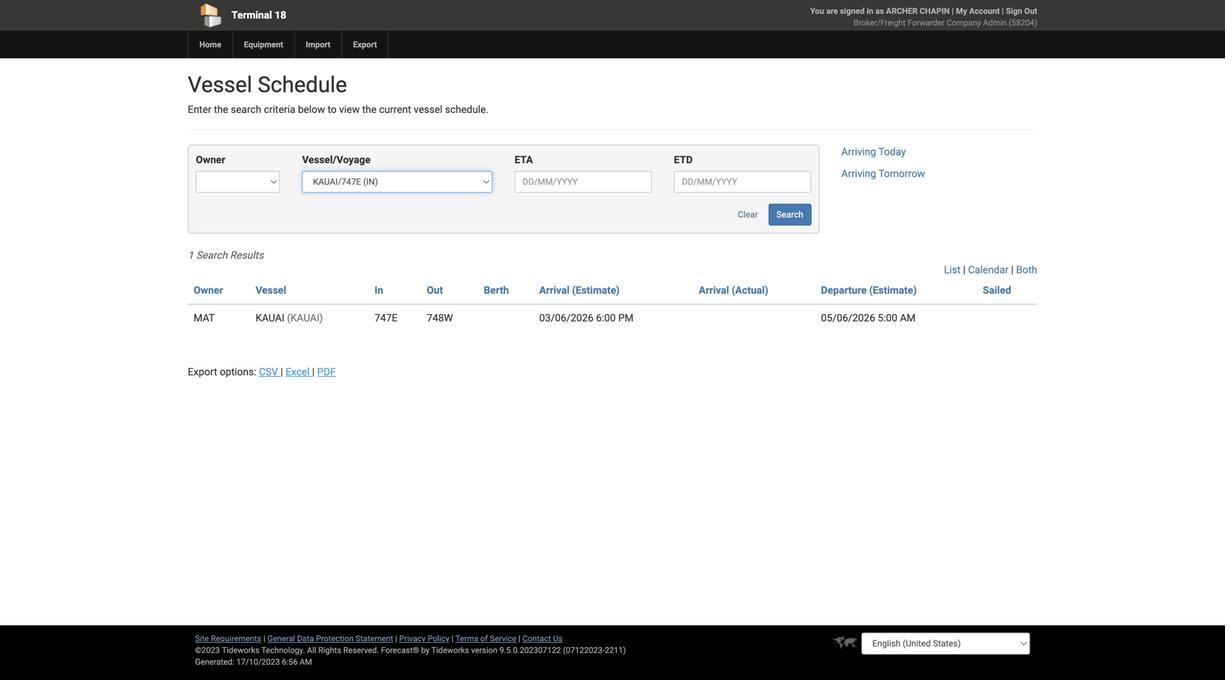 Task type: describe. For each thing, give the bounding box(es) containing it.
1 search results list | calendar | both
[[188, 249, 1038, 276]]

1 vertical spatial owner
[[194, 285, 223, 297]]

sign out link
[[1007, 6, 1038, 16]]

| up forecast®
[[396, 634, 398, 644]]

in
[[375, 285, 384, 297]]

| up 9.5.0.202307122
[[519, 634, 521, 644]]

version
[[471, 646, 498, 656]]

to
[[328, 104, 337, 116]]

9.5.0.202307122
[[500, 646, 561, 656]]

vessel for vessel
[[256, 285, 286, 297]]

both link
[[1017, 264, 1038, 276]]

forecast®
[[381, 646, 419, 656]]

rights
[[319, 646, 342, 656]]

as
[[876, 6, 885, 16]]

clear
[[738, 210, 758, 220]]

05/06/2026 5:00 am
[[822, 312, 916, 324]]

below
[[298, 104, 325, 116]]

17/10/2023
[[237, 658, 280, 667]]

signed
[[841, 6, 865, 16]]

all
[[307, 646, 316, 656]]

6:00
[[596, 312, 616, 324]]

terms
[[456, 634, 479, 644]]

| left 'my' at top
[[952, 6, 955, 16]]

pdf
[[317, 366, 336, 378]]

2211)
[[605, 646, 626, 656]]

in link
[[375, 285, 384, 297]]

requirements
[[211, 634, 261, 644]]

5:00
[[878, 312, 898, 324]]

(kauai)
[[287, 312, 323, 324]]

site
[[195, 634, 209, 644]]

arrival for arrival (estimate)
[[540, 285, 570, 297]]

calendar link
[[969, 264, 1009, 276]]

terminal
[[232, 9, 272, 21]]

you
[[811, 6, 825, 16]]

broker/freight
[[854, 18, 906, 27]]

arrival (actual)
[[699, 285, 769, 297]]

reserved.
[[344, 646, 379, 656]]

(estimate) for departure (estimate)
[[870, 285, 917, 297]]

1 the from the left
[[214, 104, 228, 116]]

home
[[200, 40, 221, 49]]

import
[[306, 40, 331, 49]]

vessel
[[414, 104, 443, 116]]

| left general
[[263, 634, 265, 644]]

equipment
[[244, 40, 283, 49]]

03/06/2026
[[540, 312, 594, 324]]

1 horizontal spatial am
[[901, 312, 916, 324]]

terms of service link
[[456, 634, 517, 644]]

etd
[[674, 154, 693, 166]]

contact
[[523, 634, 551, 644]]

05/06/2026
[[822, 312, 876, 324]]

in
[[867, 6, 874, 16]]

my
[[957, 6, 968, 16]]

service
[[490, 634, 517, 644]]

18
[[275, 9, 287, 21]]

protection
[[316, 634, 354, 644]]

us
[[553, 634, 563, 644]]

excel
[[286, 366, 310, 378]]

kauai (kauai)
[[256, 312, 323, 324]]

schedule.
[[445, 104, 489, 116]]

data
[[297, 634, 314, 644]]

| right list
[[964, 264, 966, 276]]

by
[[421, 646, 430, 656]]

sign
[[1007, 6, 1023, 16]]

search inside 1 search results list | calendar | both
[[196, 249, 228, 262]]

schedule
[[258, 72, 347, 98]]

terminal 18 link
[[188, 0, 529, 31]]

747e
[[375, 312, 398, 324]]

am inside 'site requirements | general data protection statement | privacy policy | terms of service | contact us ©2023 tideworks technology. all rights reserved. forecast® by tideworks version 9.5.0.202307122 (07122023-2211) generated: 17/10/2023 6:56 am'
[[300, 658, 312, 667]]

criteria
[[264, 104, 296, 116]]

today
[[879, 146, 907, 158]]

departure
[[822, 285, 867, 297]]

home link
[[188, 31, 232, 58]]

enter
[[188, 104, 212, 116]]

terminal 18
[[232, 9, 287, 21]]

(estimate) for arrival (estimate)
[[572, 285, 620, 297]]

list
[[945, 264, 961, 276]]

arriving tomorrow
[[842, 168, 926, 180]]

current
[[379, 104, 412, 116]]

export for export
[[353, 40, 377, 49]]

0 vertical spatial owner
[[196, 154, 225, 166]]

mat
[[194, 312, 215, 324]]



Task type: vqa. For each thing, say whether or not it's contained in the screenshot.
the CSV
yes



Task type: locate. For each thing, give the bounding box(es) containing it.
1 horizontal spatial (estimate)
[[870, 285, 917, 297]]

0 vertical spatial search
[[777, 210, 804, 220]]

results
[[230, 249, 264, 262]]

of
[[481, 634, 488, 644]]

owner down enter
[[196, 154, 225, 166]]

1
[[188, 249, 194, 262]]

vessel/voyage
[[302, 154, 371, 166]]

out up 748w
[[427, 285, 443, 297]]

| right csv
[[281, 366, 283, 378]]

generated:
[[195, 658, 235, 667]]

csv
[[259, 366, 278, 378]]

arrival (actual) link
[[699, 285, 769, 297]]

0 vertical spatial am
[[901, 312, 916, 324]]

0 horizontal spatial the
[[214, 104, 228, 116]]

owner up mat on the top of page
[[194, 285, 223, 297]]

1 horizontal spatial search
[[777, 210, 804, 220]]

forwarder
[[908, 18, 945, 27]]

1 vertical spatial out
[[427, 285, 443, 297]]

0 vertical spatial arriving
[[842, 146, 877, 158]]

arrival
[[540, 285, 570, 297], [699, 285, 730, 297]]

| left pdf
[[312, 366, 315, 378]]

(estimate)
[[572, 285, 620, 297], [870, 285, 917, 297]]

(estimate) up 5:00 on the top of the page
[[870, 285, 917, 297]]

(actual)
[[732, 285, 769, 297]]

vessel schedule enter the search criteria below to view the current vessel schedule.
[[188, 72, 489, 116]]

admin
[[984, 18, 1007, 27]]

out
[[1025, 6, 1038, 16], [427, 285, 443, 297]]

arriving down arriving today link
[[842, 168, 877, 180]]

arriving for arriving today
[[842, 146, 877, 158]]

calendar
[[969, 264, 1009, 276]]

am
[[901, 312, 916, 324], [300, 658, 312, 667]]

search inside button
[[777, 210, 804, 220]]

arriving today link
[[842, 146, 907, 158]]

1 horizontal spatial vessel
[[256, 285, 286, 297]]

search
[[777, 210, 804, 220], [196, 249, 228, 262]]

(estimate) up 03/06/2026 6:00 pm
[[572, 285, 620, 297]]

2 arriving from the top
[[842, 168, 877, 180]]

search button
[[769, 204, 812, 226]]

0 horizontal spatial export
[[188, 366, 217, 378]]

vessel up enter
[[188, 72, 252, 98]]

export down terminal 18 'link'
[[353, 40, 377, 49]]

archer
[[887, 6, 918, 16]]

you are signed in as archer chapin | my account | sign out broker/freight forwarder company admin (58204)
[[811, 6, 1038, 27]]

arriving today
[[842, 146, 907, 158]]

2 the from the left
[[362, 104, 377, 116]]

csv link
[[259, 366, 281, 378]]

1 horizontal spatial arrival
[[699, 285, 730, 297]]

(58204)
[[1009, 18, 1038, 27]]

0 vertical spatial out
[[1025, 6, 1038, 16]]

export for export options: csv | excel | pdf
[[188, 366, 217, 378]]

0 horizontal spatial search
[[196, 249, 228, 262]]

technology.
[[262, 646, 305, 656]]

1 (estimate) from the left
[[572, 285, 620, 297]]

arriving
[[842, 146, 877, 158], [842, 168, 877, 180]]

contact us link
[[523, 634, 563, 644]]

search right the 1
[[196, 249, 228, 262]]

0 vertical spatial export
[[353, 40, 377, 49]]

1 horizontal spatial export
[[353, 40, 377, 49]]

policy
[[428, 634, 450, 644]]

arriving tomorrow link
[[842, 168, 926, 180]]

1 arrival from the left
[[540, 285, 570, 297]]

export
[[353, 40, 377, 49], [188, 366, 217, 378]]

arrival (estimate)
[[540, 285, 620, 297]]

site requirements link
[[195, 634, 261, 644]]

are
[[827, 6, 839, 16]]

search right clear
[[777, 210, 804, 220]]

arrival (estimate) link
[[540, 285, 620, 297]]

0 horizontal spatial arrival
[[540, 285, 570, 297]]

1 vertical spatial vessel
[[256, 285, 286, 297]]

1 arriving from the top
[[842, 146, 877, 158]]

1 horizontal spatial the
[[362, 104, 377, 116]]

sailed
[[983, 285, 1012, 297]]

pm
[[619, 312, 634, 324]]

1 vertical spatial arriving
[[842, 168, 877, 180]]

6:56
[[282, 658, 298, 667]]

arrival up 03/06/2026
[[540, 285, 570, 297]]

the right enter
[[214, 104, 228, 116]]

ETA text field
[[515, 171, 652, 193]]

0 horizontal spatial (estimate)
[[572, 285, 620, 297]]

vessel for vessel schedule enter the search criteria below to view the current vessel schedule.
[[188, 72, 252, 98]]

1 vertical spatial search
[[196, 249, 228, 262]]

privacy
[[400, 634, 426, 644]]

tomorrow
[[879, 168, 926, 180]]

vessel up kauai
[[256, 285, 286, 297]]

am down 'all'
[[300, 658, 312, 667]]

both
[[1017, 264, 1038, 276]]

export options: csv | excel | pdf
[[188, 366, 336, 378]]

0 horizontal spatial out
[[427, 285, 443, 297]]

general
[[268, 634, 295, 644]]

| left the sign
[[1002, 6, 1005, 16]]

ETD text field
[[674, 171, 812, 193]]

2 arrival from the left
[[699, 285, 730, 297]]

arriving for arriving tomorrow
[[842, 168, 877, 180]]

0 vertical spatial vessel
[[188, 72, 252, 98]]

| left the both
[[1012, 264, 1014, 276]]

arrival for arrival (actual)
[[699, 285, 730, 297]]

kauai
[[256, 312, 285, 324]]

departure (estimate) link
[[822, 285, 917, 297]]

statement
[[356, 634, 394, 644]]

out inside the you are signed in as archer chapin | my account | sign out broker/freight forwarder company admin (58204)
[[1025, 6, 1038, 16]]

748w
[[427, 312, 453, 324]]

0 horizontal spatial am
[[300, 658, 312, 667]]

the right view
[[362, 104, 377, 116]]

company
[[947, 18, 982, 27]]

vessel inside vessel schedule enter the search criteria below to view the current vessel schedule.
[[188, 72, 252, 98]]

sailed link
[[983, 285, 1012, 297]]

am right 5:00 on the top of the page
[[901, 312, 916, 324]]

search
[[231, 104, 262, 116]]

arriving up arriving tomorrow
[[842, 146, 877, 158]]

list link
[[945, 264, 961, 276]]

site requirements | general data protection statement | privacy policy | terms of service | contact us ©2023 tideworks technology. all rights reserved. forecast® by tideworks version 9.5.0.202307122 (07122023-2211) generated: 17/10/2023 6:56 am
[[195, 634, 626, 667]]

2 (estimate) from the left
[[870, 285, 917, 297]]

pdf link
[[317, 366, 336, 378]]

export link
[[342, 31, 388, 58]]

0 horizontal spatial vessel
[[188, 72, 252, 98]]

export left options: at the left bottom of page
[[188, 366, 217, 378]]

excel link
[[286, 366, 312, 378]]

03/06/2026 6:00 pm
[[540, 312, 634, 324]]

1 horizontal spatial out
[[1025, 6, 1038, 16]]

| up tideworks
[[452, 634, 454, 644]]

owner link
[[194, 285, 223, 297]]

tideworks
[[432, 646, 469, 656]]

1 vertical spatial am
[[300, 658, 312, 667]]

account
[[970, 6, 1000, 16]]

©2023 tideworks
[[195, 646, 260, 656]]

|
[[952, 6, 955, 16], [1002, 6, 1005, 16], [964, 264, 966, 276], [1012, 264, 1014, 276], [281, 366, 283, 378], [312, 366, 315, 378], [263, 634, 265, 644], [396, 634, 398, 644], [452, 634, 454, 644], [519, 634, 521, 644]]

1 vertical spatial export
[[188, 366, 217, 378]]

privacy policy link
[[400, 634, 450, 644]]

out link
[[427, 285, 443, 297]]

berth link
[[484, 285, 509, 297]]

vessel link
[[256, 285, 286, 297]]

arrival left (actual)
[[699, 285, 730, 297]]

out up (58204)
[[1025, 6, 1038, 16]]



